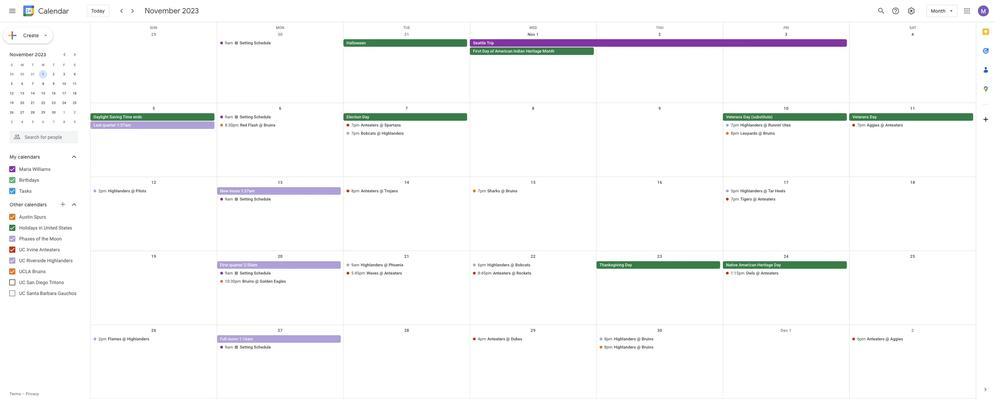 Task type: describe. For each thing, give the bounding box(es) containing it.
7pm tigers @ anteaters
[[731, 197, 776, 202]]

11 for november 2023
[[73, 82, 77, 86]]

27 for dec 1
[[278, 329, 283, 333]]

full moon 1:16am button
[[217, 336, 341, 343]]

seattle
[[473, 41, 486, 45]]

maria
[[19, 167, 31, 172]]

phoenix
[[389, 263, 404, 268]]

6pm anteaters @ aggies
[[858, 337, 904, 342]]

–
[[22, 392, 25, 397]]

1 horizontal spatial 4
[[74, 72, 76, 76]]

december 9 element
[[71, 118, 79, 126]]

month inside seattle trip first day of american indian heritage month
[[543, 49, 555, 54]]

10 for sun
[[784, 106, 789, 111]]

the
[[42, 236, 48, 242]]

17 inside grid
[[784, 180, 789, 185]]

1 horizontal spatial 31
[[405, 32, 409, 37]]

last quarter 1:37am button
[[91, 122, 214, 129]]

0 horizontal spatial 4
[[21, 120, 23, 124]]

grid containing 29
[[90, 22, 977, 400]]

birthdays
[[19, 178, 39, 183]]

14 element
[[29, 90, 37, 98]]

29 element
[[39, 109, 47, 117]]

1:27am
[[241, 189, 255, 194]]

setting schedule for 13
[[240, 197, 271, 202]]

1 horizontal spatial 2023
[[182, 6, 199, 16]]

8pm anteaters @ trojans
[[352, 189, 398, 194]]

cell containing native american heritage day
[[723, 262, 850, 286]]

1 cell
[[38, 70, 48, 79]]

1 inside cell
[[42, 72, 44, 76]]

sharks
[[488, 189, 500, 194]]

31 inside october 31 element
[[31, 72, 35, 76]]

thanksgiving day
[[600, 263, 632, 268]]

21 inside grid
[[405, 255, 409, 259]]

1 horizontal spatial aggies
[[891, 337, 904, 342]]

5 inside row
[[32, 120, 34, 124]]

5 for november 2023
[[11, 82, 13, 86]]

16 inside grid
[[658, 180, 663, 185]]

thu
[[656, 26, 664, 30]]

17 element
[[60, 90, 68, 98]]

other calendars button
[[1, 200, 85, 210]]

0 vertical spatial bobcats
[[361, 131, 376, 136]]

halloween
[[347, 41, 366, 45]]

uc for uc santa barbara gauchos
[[19, 291, 25, 297]]

daylight saving time ends last quarter 1:37am
[[94, 115, 142, 128]]

heritage inside native american heritage day button
[[758, 263, 773, 268]]

2pm for 2pm highlanders @ pilots
[[98, 189, 107, 194]]

uc riverside highlanders
[[19, 258, 73, 264]]

1 horizontal spatial 24
[[784, 255, 789, 259]]

Search for people text field
[[14, 131, 74, 144]]

0 horizontal spatial november 2023
[[10, 52, 46, 58]]

1 right the dec
[[790, 329, 792, 333]]

15 element
[[39, 90, 47, 98]]

20 element
[[18, 99, 26, 107]]

7pm for 7pm sharks @ bruins
[[478, 189, 486, 194]]

7pm anteaters @ spartans
[[352, 123, 401, 128]]

8 for sun
[[532, 106, 535, 111]]

1 horizontal spatial 12
[[151, 180, 156, 185]]

12 element
[[8, 90, 16, 98]]

settings menu image
[[908, 7, 916, 15]]

7pm highlanders @ runnin' utes
[[731, 123, 791, 128]]

barbara
[[40, 291, 57, 297]]

sat
[[910, 26, 917, 30]]

december 7 element
[[50, 118, 58, 126]]

phases
[[19, 236, 35, 242]]

full
[[220, 337, 227, 342]]

10 element
[[60, 80, 68, 88]]

6pm for 6pm anteaters @ aggies
[[858, 337, 866, 342]]

1 inside 'element'
[[63, 111, 65, 114]]

1 vertical spatial 25
[[911, 255, 916, 259]]

7pm bobcats @ highlanders
[[352, 131, 404, 136]]

5pm
[[731, 189, 739, 194]]

in
[[39, 226, 43, 231]]

daylight
[[94, 115, 109, 120]]

tar
[[769, 189, 774, 194]]

mon
[[276, 26, 285, 30]]

1 vertical spatial bobcats
[[516, 263, 531, 268]]

7pm for 7pm highlanders @ runnin' utes
[[731, 123, 739, 128]]

day for thanksgiving day
[[625, 263, 632, 268]]

setting for 27
[[240, 345, 253, 350]]

maria williams
[[19, 167, 51, 172]]

veterans for 7pm aggies @ anteaters
[[853, 115, 869, 120]]

19 element
[[8, 99, 16, 107]]

cell containing daylight saving time ends
[[91, 113, 217, 138]]

1 horizontal spatial 19
[[151, 255, 156, 259]]

cell containing election day
[[344, 113, 470, 138]]

election day button
[[344, 113, 468, 121]]

uc for uc riverside highlanders
[[19, 258, 25, 264]]

6pm highlanders @ bobcats
[[478, 263, 531, 268]]

thanksgiving day button
[[597, 262, 721, 269]]

first inside seattle trip first day of american indian heritage month
[[473, 49, 482, 54]]

heels
[[775, 189, 786, 194]]

0 vertical spatial 4
[[912, 32, 914, 37]]

riverside
[[27, 258, 46, 264]]

united
[[44, 226, 57, 231]]

trip
[[487, 41, 494, 45]]

december 5 element
[[29, 118, 37, 126]]

tue
[[403, 26, 410, 30]]

2pm flames @ highlanders
[[98, 337, 149, 342]]

leopards
[[741, 131, 758, 136]]

1 vertical spatial 2023
[[35, 52, 46, 58]]

privacy link
[[26, 392, 39, 397]]

13 element
[[18, 90, 26, 98]]

9am highlanders @ phoenix
[[352, 263, 404, 268]]

dec 1
[[781, 329, 792, 333]]

red
[[240, 123, 247, 128]]

utes
[[783, 123, 791, 128]]

terms
[[10, 392, 21, 397]]

7 for sun
[[406, 106, 408, 111]]

privacy
[[26, 392, 39, 397]]

27 for 1
[[20, 111, 24, 114]]

20 inside grid
[[278, 255, 283, 259]]

14 inside november 2023 grid
[[31, 92, 35, 95]]

30 element
[[50, 109, 58, 117]]

2 setting from the top
[[240, 115, 253, 120]]

uc santa barbara gauchos
[[19, 291, 77, 297]]

22 element
[[39, 99, 47, 107]]

golden
[[260, 279, 273, 284]]

day for election day
[[362, 115, 369, 120]]

runnin'
[[769, 123, 782, 128]]

2 setting schedule from the top
[[240, 115, 271, 120]]

add other calendars image
[[59, 201, 66, 208]]

veterans day button
[[850, 113, 974, 121]]

american inside seattle trip first day of american indian heritage month
[[495, 49, 513, 54]]

holidays
[[19, 226, 38, 231]]

santa
[[27, 291, 39, 297]]

16 inside november 2023 grid
[[52, 92, 56, 95]]

my calendars
[[10, 154, 40, 160]]

0 vertical spatial 23
[[52, 101, 56, 105]]

5:45pm waves @ anteaters
[[352, 271, 402, 276]]

cell containing seattle trip
[[470, 39, 850, 56]]

1 horizontal spatial 23
[[658, 255, 663, 259]]

diego
[[36, 280, 48, 286]]

4pm anteaters @ dukes
[[478, 337, 523, 342]]

day up the 1:15pm owls @ anteaters
[[775, 263, 781, 268]]

row group containing 29
[[6, 70, 80, 127]]

13 inside grid
[[278, 180, 283, 185]]

aggies inside cell
[[867, 123, 880, 128]]

october 31 element
[[29, 70, 37, 79]]

dukes
[[511, 337, 523, 342]]

setting for 13
[[240, 197, 253, 202]]

11 element
[[71, 80, 79, 88]]

1 horizontal spatial 3
[[63, 72, 65, 76]]

11 for sun
[[911, 106, 916, 111]]

5:45pm
[[352, 271, 365, 276]]

6 inside the december 6 element
[[42, 120, 44, 124]]

november 2023 grid
[[6, 60, 80, 127]]

calendar heading
[[37, 6, 69, 16]]

seattle trip button
[[470, 39, 847, 47]]

month inside "popup button"
[[931, 8, 946, 14]]

2:50am
[[244, 263, 258, 268]]

8pm leopards @ bruins
[[731, 131, 775, 136]]

20 inside 20 element
[[20, 101, 24, 105]]

of inside other calendars list
[[36, 236, 40, 242]]

uc for uc irvine anteaters
[[19, 247, 25, 253]]

5 for sun
[[153, 106, 155, 111]]

15 inside grid
[[531, 180, 536, 185]]

october 29 element
[[8, 70, 16, 79]]

moon for new
[[229, 189, 240, 194]]

time
[[123, 115, 132, 120]]

terms – privacy
[[10, 392, 39, 397]]

highlanders inside other calendars list
[[47, 258, 73, 264]]

full moon 1:16am
[[220, 337, 253, 342]]

26 element
[[8, 109, 16, 117]]

cell containing veterans day
[[850, 113, 977, 138]]

ends
[[133, 115, 142, 120]]

2 8pm highlanders @ bruins from the top
[[605, 345, 654, 350]]

anteaters inside other calendars list
[[39, 247, 60, 253]]

1:16am
[[239, 337, 253, 342]]

owls
[[746, 271, 755, 276]]

1 8pm highlanders @ bruins from the top
[[605, 337, 654, 342]]

setting schedule for 20
[[240, 271, 271, 276]]

new moon 1:27am button
[[217, 188, 341, 195]]

6pm for 6pm highlanders @ bobcats
[[478, 263, 486, 268]]

2 s from the left
[[74, 63, 76, 67]]

7pm for 7pm aggies @ anteaters
[[858, 123, 866, 128]]

2 vertical spatial 9
[[74, 120, 76, 124]]

21 inside november 2023 grid
[[31, 101, 35, 105]]

19 inside november 2023 grid
[[10, 101, 14, 105]]

cell containing veterans day (substitute)
[[723, 113, 850, 138]]

first day of american indian heritage month button
[[470, 47, 594, 55]]

cell containing 5pm
[[723, 188, 850, 204]]

election day
[[347, 115, 369, 120]]

w
[[42, 63, 45, 67]]

26 for 1
[[10, 111, 14, 114]]



Task type: vqa. For each thing, say whether or not it's contained in the screenshot.
topmost Language and region
no



Task type: locate. For each thing, give the bounding box(es) containing it.
7 down october 31 element
[[32, 82, 34, 86]]

1 vertical spatial 9
[[659, 106, 661, 111]]

1 horizontal spatial 28
[[405, 329, 409, 333]]

1 vertical spatial 10
[[784, 106, 789, 111]]

cell containing 8pm
[[597, 336, 723, 352]]

2 2pm from the top
[[98, 337, 107, 342]]

0 vertical spatial 5
[[11, 82, 13, 86]]

1 vertical spatial moon
[[228, 337, 238, 342]]

27 up full moon 1:16am button
[[278, 329, 283, 333]]

day for veterans day
[[870, 115, 877, 120]]

1 vertical spatial heritage
[[758, 263, 773, 268]]

american left indian
[[495, 49, 513, 54]]

1 horizontal spatial 20
[[278, 255, 283, 259]]

of inside seattle trip first day of american indian heritage month
[[490, 49, 494, 54]]

november 2023 up m
[[10, 52, 46, 58]]

4 down "27" element
[[21, 120, 23, 124]]

26 for dec 1
[[151, 329, 156, 333]]

of left the
[[36, 236, 40, 242]]

4 uc from the top
[[19, 291, 25, 297]]

schedule for 20
[[254, 271, 271, 276]]

dec
[[781, 329, 789, 333]]

0 vertical spatial 12
[[10, 92, 14, 95]]

2 vertical spatial 6
[[42, 120, 44, 124]]

2 inside december 2 element
[[74, 111, 76, 114]]

november up sun
[[145, 6, 181, 16]]

22 up rockets at the bottom right
[[531, 255, 536, 259]]

1 vertical spatial 23
[[658, 255, 663, 259]]

9am
[[225, 41, 233, 45], [225, 115, 233, 120], [225, 197, 233, 202], [352, 263, 360, 268], [225, 271, 233, 276], [225, 345, 233, 350]]

veterans day
[[853, 115, 877, 120]]

31 down tue
[[405, 32, 409, 37]]

0 horizontal spatial 25
[[73, 101, 77, 105]]

first down seattle
[[473, 49, 482, 54]]

28 element
[[29, 109, 37, 117]]

23 down 16 element
[[52, 101, 56, 105]]

last
[[94, 123, 102, 128]]

24 element
[[60, 99, 68, 107]]

4 down sat
[[912, 32, 914, 37]]

0 horizontal spatial 2023
[[35, 52, 46, 58]]

0 vertical spatial month
[[931, 8, 946, 14]]

1 vertical spatial november 2023
[[10, 52, 46, 58]]

5 schedule from the top
[[254, 345, 271, 350]]

7pm for 7pm bobcats @ highlanders
[[352, 131, 360, 136]]

27 element
[[18, 109, 26, 117]]

2 schedule from the top
[[254, 115, 271, 120]]

uc left santa
[[19, 291, 25, 297]]

0 vertical spatial 14
[[31, 92, 35, 95]]

1 setting schedule from the top
[[240, 41, 271, 45]]

1 horizontal spatial t
[[53, 63, 55, 67]]

0 vertical spatial 31
[[405, 32, 409, 37]]

27 inside grid
[[278, 329, 283, 333]]

other calendars
[[10, 202, 47, 208]]

5 setting schedule from the top
[[240, 345, 271, 350]]

new
[[220, 189, 228, 194]]

1:15pm
[[731, 271, 745, 276]]

december 4 element
[[18, 118, 26, 126]]

1 horizontal spatial 9
[[74, 120, 76, 124]]

uc
[[19, 247, 25, 253], [19, 258, 25, 264], [19, 280, 25, 286], [19, 291, 25, 297]]

22 down 15 element
[[41, 101, 45, 105]]

3 uc from the top
[[19, 280, 25, 286]]

28 for dec 1
[[405, 329, 409, 333]]

18 element
[[71, 90, 79, 98]]

None search field
[[0, 128, 85, 144]]

first up the 10:30pm
[[220, 263, 228, 268]]

2 veterans from the left
[[853, 115, 869, 120]]

0 vertical spatial 17
[[62, 92, 66, 95]]

new moon 1:27am
[[220, 189, 255, 194]]

austin spurs
[[19, 215, 46, 220]]

1:15pm owls @ anteaters
[[731, 271, 779, 276]]

uc irvine anteaters
[[19, 247, 60, 253]]

7pm for 7pm tigers @ anteaters
[[731, 197, 739, 202]]

0 vertical spatial november 2023
[[145, 6, 199, 16]]

4pm
[[478, 337, 486, 342]]

8 inside grid
[[532, 106, 535, 111]]

veterans
[[726, 115, 743, 120], [853, 115, 869, 120]]

26 inside november 2023 grid
[[10, 111, 14, 114]]

18 inside 18 element
[[73, 92, 77, 95]]

1 vertical spatial 19
[[151, 255, 156, 259]]

27 down 20 element
[[20, 111, 24, 114]]

11 inside grid
[[911, 106, 916, 111]]

election
[[347, 115, 361, 120]]

1 vertical spatial november
[[10, 52, 34, 58]]

cell containing new moon 1:27am
[[217, 188, 344, 204]]

2023
[[182, 6, 199, 16], [35, 52, 46, 58]]

7 for november 2023
[[32, 82, 34, 86]]

1 vertical spatial 17
[[784, 180, 789, 185]]

bobcats down 7pm anteaters @ spartans
[[361, 131, 376, 136]]

27 inside november 2023 grid
[[20, 111, 24, 114]]

create button
[[3, 27, 53, 44]]

17
[[62, 92, 66, 95], [784, 180, 789, 185]]

pilots
[[136, 189, 146, 194]]

5 down the 28 element
[[32, 120, 34, 124]]

0 vertical spatial aggies
[[867, 123, 880, 128]]

setting
[[240, 41, 253, 45], [240, 115, 253, 120], [240, 197, 253, 202], [240, 271, 253, 276], [240, 345, 253, 350]]

1 horizontal spatial 11
[[911, 106, 916, 111]]

veterans up leopards
[[726, 115, 743, 120]]

5 down october 29 element on the left top
[[11, 82, 13, 86]]

1 horizontal spatial 8
[[63, 120, 65, 124]]

7
[[32, 82, 34, 86], [406, 106, 408, 111], [53, 120, 55, 124]]

rockets
[[517, 271, 532, 276]]

spartans
[[385, 123, 401, 128]]

waves
[[367, 271, 379, 276]]

0 horizontal spatial american
[[495, 49, 513, 54]]

5 setting from the top
[[240, 345, 253, 350]]

0 vertical spatial 8pm highlanders @ bruins
[[605, 337, 654, 342]]

1 vertical spatial 5
[[153, 106, 155, 111]]

0 horizontal spatial 8
[[42, 82, 44, 86]]

1 vertical spatial 14
[[405, 180, 409, 185]]

1 vertical spatial 3
[[63, 72, 65, 76]]

december 8 element
[[60, 118, 68, 126]]

18 inside grid
[[911, 180, 916, 185]]

native
[[726, 263, 738, 268]]

23 element
[[50, 99, 58, 107]]

grid
[[90, 22, 977, 400]]

0 horizontal spatial 16
[[52, 92, 56, 95]]

2pm highlanders @ pilots
[[98, 189, 146, 194]]

1 vertical spatial 20
[[278, 255, 283, 259]]

quarter inside daylight saving time ends last quarter 1:37am
[[103, 123, 116, 128]]

thanksgiving
[[600, 263, 624, 268]]

1 horizontal spatial 25
[[911, 255, 916, 259]]

row containing sun
[[91, 22, 977, 30]]

6 for november 2023
[[21, 82, 23, 86]]

6 inside grid
[[279, 106, 282, 111]]

heritage up the 1:15pm owls @ anteaters
[[758, 263, 773, 268]]

16
[[52, 92, 56, 95], [658, 180, 663, 185]]

1 vertical spatial 13
[[278, 180, 283, 185]]

main drawer image
[[8, 7, 16, 15]]

1 horizontal spatial heritage
[[758, 263, 773, 268]]

row
[[91, 22, 977, 30], [91, 29, 977, 103], [6, 60, 80, 70], [6, 70, 80, 79], [6, 79, 80, 89], [6, 89, 80, 98], [6, 98, 80, 108], [91, 103, 977, 177], [6, 108, 80, 118], [6, 118, 80, 127], [91, 177, 977, 251], [91, 251, 977, 326], [91, 326, 977, 400]]

t up october 31 element
[[32, 63, 34, 67]]

terms link
[[10, 392, 21, 397]]

moon
[[229, 189, 240, 194], [228, 337, 238, 342]]

spurs
[[34, 215, 46, 220]]

calendars for my calendars
[[18, 154, 40, 160]]

0 vertical spatial november
[[145, 6, 181, 16]]

halloween button
[[344, 39, 468, 47]]

december 2 element
[[71, 109, 79, 117]]

1 vertical spatial 7
[[406, 106, 408, 111]]

7pm for 7pm anteaters @ spartans
[[352, 123, 360, 128]]

2 t from the left
[[53, 63, 55, 67]]

flash
[[248, 123, 258, 128]]

1 vertical spatial 28
[[405, 329, 409, 333]]

today
[[91, 8, 105, 14]]

row containing 3
[[6, 118, 80, 127]]

10
[[62, 82, 66, 86], [784, 106, 789, 111]]

3
[[785, 32, 788, 37], [63, 72, 65, 76], [11, 120, 13, 124]]

november up m
[[10, 52, 34, 58]]

0 vertical spatial heritage
[[526, 49, 542, 54]]

10:30pm bruins @ golden eagles
[[225, 279, 286, 284]]

0 vertical spatial 2023
[[182, 6, 199, 16]]

7pm sharks @ bruins
[[478, 189, 518, 194]]

day left (substitute) in the top of the page
[[744, 115, 751, 120]]

1 horizontal spatial 22
[[531, 255, 536, 259]]

22 inside 22 element
[[41, 101, 45, 105]]

8 inside december 8 'element'
[[63, 120, 65, 124]]

5 up daylight saving time ends button
[[153, 106, 155, 111]]

day inside button
[[870, 115, 877, 120]]

native american heritage day button
[[723, 262, 847, 269]]

0 horizontal spatial 28
[[31, 111, 35, 114]]

veterans inside button
[[853, 115, 869, 120]]

7 inside grid
[[406, 106, 408, 111]]

1 right nov
[[537, 32, 539, 37]]

4 setting schedule from the top
[[240, 271, 271, 276]]

25 element
[[71, 99, 79, 107]]

0 horizontal spatial 15
[[41, 92, 45, 95]]

0 horizontal spatial 6pm
[[478, 263, 486, 268]]

1 vertical spatial 6pm
[[858, 337, 866, 342]]

0 vertical spatial 2pm
[[98, 189, 107, 194]]

9 for sun
[[659, 106, 661, 111]]

25
[[73, 101, 77, 105], [911, 255, 916, 259]]

11 up 18 element at the top of the page
[[73, 82, 77, 86]]

uc for uc san diego tritons
[[19, 280, 25, 286]]

1 horizontal spatial 13
[[278, 180, 283, 185]]

4 up '11' element
[[74, 72, 76, 76]]

uc up ucla
[[19, 258, 25, 264]]

t left f
[[53, 63, 55, 67]]

1 horizontal spatial 27
[[278, 329, 283, 333]]

moon right "new"
[[229, 189, 240, 194]]

2 vertical spatial 8
[[63, 120, 65, 124]]

23 up 'thanksgiving day' button
[[658, 255, 663, 259]]

0 horizontal spatial 14
[[31, 92, 35, 95]]

veterans inside button
[[726, 115, 743, 120]]

indian
[[514, 49, 525, 54]]

december 1 element
[[60, 109, 68, 117]]

0 vertical spatial quarter
[[103, 123, 116, 128]]

bobcats up rockets at the bottom right
[[516, 263, 531, 268]]

eagles
[[274, 279, 286, 284]]

schedule for 27
[[254, 345, 271, 350]]

13 up new moon 1:27am button at the left top of page
[[278, 180, 283, 185]]

calendars for other calendars
[[24, 202, 47, 208]]

san
[[27, 280, 35, 286]]

veterans day (substitute) button
[[723, 113, 847, 121]]

7 up election day button at left top
[[406, 106, 408, 111]]

setting for 20
[[240, 271, 253, 276]]

11 inside november 2023 grid
[[73, 82, 77, 86]]

day down trip
[[483, 49, 489, 54]]

october 30 element
[[18, 70, 26, 79]]

5
[[11, 82, 13, 86], [153, 106, 155, 111], [32, 120, 34, 124]]

moon for full
[[228, 337, 238, 342]]

10 for november 2023
[[62, 82, 66, 86]]

0 horizontal spatial 22
[[41, 101, 45, 105]]

tritons
[[49, 280, 64, 286]]

month
[[931, 8, 946, 14], [543, 49, 555, 54]]

8 for november 2023
[[42, 82, 44, 86]]

2 horizontal spatial 5
[[153, 106, 155, 111]]

0 horizontal spatial 20
[[20, 101, 24, 105]]

29
[[151, 32, 156, 37], [10, 72, 14, 76], [41, 111, 45, 114], [531, 329, 536, 333]]

4 setting from the top
[[240, 271, 253, 276]]

1 down 24 'element'
[[63, 111, 65, 114]]

1 horizontal spatial 14
[[405, 180, 409, 185]]

1 schedule from the top
[[254, 41, 271, 45]]

tasks
[[19, 189, 32, 194]]

0 horizontal spatial 17
[[62, 92, 66, 95]]

3 schedule from the top
[[254, 197, 271, 202]]

2 horizontal spatial 4
[[912, 32, 914, 37]]

of down trip
[[490, 49, 494, 54]]

12
[[10, 92, 14, 95], [151, 180, 156, 185]]

0 horizontal spatial november
[[10, 52, 34, 58]]

calendar element
[[22, 4, 69, 19]]

13 inside november 2023 grid
[[20, 92, 24, 95]]

22
[[41, 101, 45, 105], [531, 255, 536, 259]]

25 inside november 2023 grid
[[73, 101, 77, 105]]

20 up first quarter 2:50am button in the bottom left of the page
[[278, 255, 283, 259]]

row group
[[6, 70, 80, 127]]

highlanders
[[741, 123, 763, 128], [382, 131, 404, 136], [108, 189, 130, 194], [741, 189, 763, 194], [47, 258, 73, 264], [361, 263, 383, 268], [488, 263, 510, 268], [127, 337, 149, 342], [614, 337, 636, 342], [614, 345, 636, 350]]

8:45pm anteaters @ rockets
[[478, 271, 532, 276]]

24 down 17 "element"
[[62, 101, 66, 105]]

0 horizontal spatial 5
[[11, 82, 13, 86]]

24 inside 'element'
[[62, 101, 66, 105]]

setting schedule for 27
[[240, 345, 271, 350]]

13 up 20 element
[[20, 92, 24, 95]]

20 down the 13 element
[[20, 101, 24, 105]]

18
[[73, 92, 77, 95], [911, 180, 916, 185]]

wed
[[530, 26, 537, 30]]

6 for sun
[[279, 106, 282, 111]]

6pm
[[478, 263, 486, 268], [858, 337, 866, 342]]

2 uc from the top
[[19, 258, 25, 264]]

cell containing first quarter 2:50am
[[217, 262, 344, 286]]

seattle trip first day of american indian heritage month
[[473, 41, 555, 54]]

first quarter 2:50am button
[[217, 262, 341, 269]]

quarter left 2:50am
[[229, 263, 243, 268]]

10 inside november 2023 grid
[[62, 82, 66, 86]]

5pm highlanders @ tar heels
[[731, 189, 786, 194]]

first
[[473, 49, 482, 54], [220, 263, 228, 268]]

austin
[[19, 215, 33, 220]]

0 vertical spatial first
[[473, 49, 482, 54]]

month right indian
[[543, 49, 555, 54]]

10:30pm
[[225, 279, 241, 284]]

1 horizontal spatial of
[[490, 49, 494, 54]]

0 vertical spatial 8
[[42, 82, 44, 86]]

10 up 17 "element"
[[62, 82, 66, 86]]

trojans
[[384, 189, 398, 194]]

12 inside november 2023 grid
[[10, 92, 14, 95]]

veterans for 7pm highlanders @ runnin' utes
[[726, 115, 743, 120]]

1 vertical spatial 8
[[532, 106, 535, 111]]

calendars up maria
[[18, 154, 40, 160]]

7 down the 30 element
[[53, 120, 55, 124]]

3 down f
[[63, 72, 65, 76]]

2 horizontal spatial 3
[[785, 32, 788, 37]]

phases of the moon
[[19, 236, 62, 242]]

19
[[10, 101, 14, 105], [151, 255, 156, 259]]

17 up "heels"
[[784, 180, 789, 185]]

tab list
[[977, 22, 996, 381]]

day right election on the top of the page
[[362, 115, 369, 120]]

1 vertical spatial 12
[[151, 180, 156, 185]]

28 inside november 2023 grid
[[31, 111, 35, 114]]

6
[[21, 82, 23, 86], [279, 106, 282, 111], [42, 120, 44, 124]]

15 inside november 2023 grid
[[41, 92, 45, 95]]

row containing s
[[6, 60, 80, 70]]

1 horizontal spatial first
[[473, 49, 482, 54]]

1 horizontal spatial 6pm
[[858, 337, 866, 342]]

american inside button
[[739, 263, 757, 268]]

0 vertical spatial 7
[[32, 82, 34, 86]]

1 s from the left
[[11, 63, 13, 67]]

1 vertical spatial 4
[[74, 72, 76, 76]]

other calendars list
[[1, 212, 85, 299]]

my
[[10, 154, 17, 160]]

day for veterans day (substitute)
[[744, 115, 751, 120]]

11 up veterans day button
[[911, 106, 916, 111]]

heritage right indian
[[526, 49, 542, 54]]

3 setting schedule from the top
[[240, 197, 271, 202]]

(substitute)
[[752, 115, 773, 120]]

create
[[23, 32, 39, 39]]

3 down fri
[[785, 32, 788, 37]]

26
[[10, 111, 14, 114], [151, 329, 156, 333]]

0 horizontal spatial 26
[[10, 111, 14, 114]]

0 horizontal spatial 24
[[62, 101, 66, 105]]

1 vertical spatial 6
[[279, 106, 282, 111]]

first inside button
[[220, 263, 228, 268]]

0 horizontal spatial first
[[220, 263, 228, 268]]

1 vertical spatial 18
[[911, 180, 916, 185]]

cell
[[91, 39, 217, 56], [470, 39, 850, 56], [597, 39, 723, 56], [723, 39, 850, 56], [91, 113, 217, 138], [217, 113, 344, 138], [344, 113, 470, 138], [597, 113, 723, 138], [723, 113, 850, 138], [850, 113, 977, 138], [217, 188, 344, 204], [723, 188, 850, 204], [850, 188, 976, 204], [91, 262, 217, 286], [217, 262, 344, 286], [344, 262, 470, 286], [470, 262, 597, 286], [723, 262, 850, 286], [217, 336, 344, 352], [597, 336, 723, 352], [723, 336, 850, 352]]

1 vertical spatial 21
[[405, 255, 409, 259]]

1 horizontal spatial s
[[74, 63, 76, 67]]

veterans up 7pm aggies @ anteaters
[[853, 115, 869, 120]]

my calendars list
[[1, 164, 85, 197]]

december 3 element
[[8, 118, 16, 126]]

3 setting from the top
[[240, 197, 253, 202]]

17 inside "element"
[[62, 92, 66, 95]]

24 up native american heritage day button
[[784, 255, 789, 259]]

december 6 element
[[39, 118, 47, 126]]

1 uc from the top
[[19, 247, 25, 253]]

10 up veterans day (substitute) button
[[784, 106, 789, 111]]

s up october 29 element on the left top
[[11, 63, 13, 67]]

nov
[[528, 32, 536, 37]]

8:30pm red flash @ bruins
[[225, 123, 276, 128]]

1 2pm from the top
[[98, 189, 107, 194]]

2 vertical spatial 3
[[11, 120, 13, 124]]

1 veterans from the left
[[726, 115, 743, 120]]

1 vertical spatial 24
[[784, 255, 789, 259]]

2pm for 2pm flames @ highlanders
[[98, 337, 107, 342]]

s right f
[[74, 63, 76, 67]]

1 horizontal spatial november 2023
[[145, 6, 199, 16]]

5 inside grid
[[153, 106, 155, 111]]

cell containing 6pm
[[470, 262, 597, 286]]

bruins inside other calendars list
[[32, 269, 46, 275]]

0 horizontal spatial 7
[[32, 82, 34, 86]]

uc left irvine on the bottom of the page
[[19, 247, 25, 253]]

9
[[53, 82, 55, 86], [659, 106, 661, 111], [74, 120, 76, 124]]

american up owls
[[739, 263, 757, 268]]

0 horizontal spatial 27
[[20, 111, 24, 114]]

9 for november 2023
[[53, 82, 55, 86]]

november 2023 up sun
[[145, 6, 199, 16]]

first quarter 2:50am
[[220, 263, 258, 268]]

calendars up austin spurs
[[24, 202, 47, 208]]

16 element
[[50, 90, 58, 98]]

0 vertical spatial 10
[[62, 82, 66, 86]]

day right thanksgiving
[[625, 263, 632, 268]]

0 vertical spatial 13
[[20, 92, 24, 95]]

1 t from the left
[[32, 63, 34, 67]]

quarter down 'saving'
[[103, 123, 116, 128]]

3 down 26 element
[[11, 120, 13, 124]]

8:45pm
[[478, 271, 492, 276]]

fri
[[784, 26, 790, 30]]

0 vertical spatial 28
[[31, 111, 35, 114]]

uc left san
[[19, 280, 25, 286]]

17 down 10 element
[[62, 92, 66, 95]]

1 horizontal spatial american
[[739, 263, 757, 268]]

22 inside grid
[[531, 255, 536, 259]]

1 horizontal spatial 15
[[531, 180, 536, 185]]

quarter inside button
[[229, 263, 243, 268]]

20
[[20, 101, 24, 105], [278, 255, 283, 259]]

0 vertical spatial 15
[[41, 92, 45, 95]]

heritage inside seattle trip first day of american indian heritage month
[[526, 49, 542, 54]]

8
[[42, 82, 44, 86], [532, 106, 535, 111], [63, 120, 65, 124]]

0 vertical spatial of
[[490, 49, 494, 54]]

f
[[63, 63, 65, 67]]

0 vertical spatial 18
[[73, 92, 77, 95]]

moon
[[50, 236, 62, 242]]

gauchos
[[58, 291, 77, 297]]

cell containing full moon 1:16am
[[217, 336, 344, 352]]

1 down w
[[42, 72, 44, 76]]

1 vertical spatial 2pm
[[98, 337, 107, 342]]

28 for 1
[[31, 111, 35, 114]]

7 inside row
[[53, 120, 55, 124]]

schedule for 13
[[254, 197, 271, 202]]

1 vertical spatial american
[[739, 263, 757, 268]]

moon right the "full"
[[228, 337, 238, 342]]

31 right october 30 element
[[31, 72, 35, 76]]

0 horizontal spatial 9
[[53, 82, 55, 86]]

1 setting from the top
[[240, 41, 253, 45]]

month right settings menu image
[[931, 8, 946, 14]]

day up 7pm aggies @ anteaters
[[870, 115, 877, 120]]

nov 1
[[528, 32, 539, 37]]

day inside seattle trip first day of american indian heritage month
[[483, 49, 489, 54]]

21 element
[[29, 99, 37, 107]]

7pm
[[352, 123, 360, 128], [731, 123, 739, 128], [858, 123, 866, 128], [352, 131, 360, 136], [478, 189, 486, 194], [731, 197, 739, 202]]

4 schedule from the top
[[254, 271, 271, 276]]



